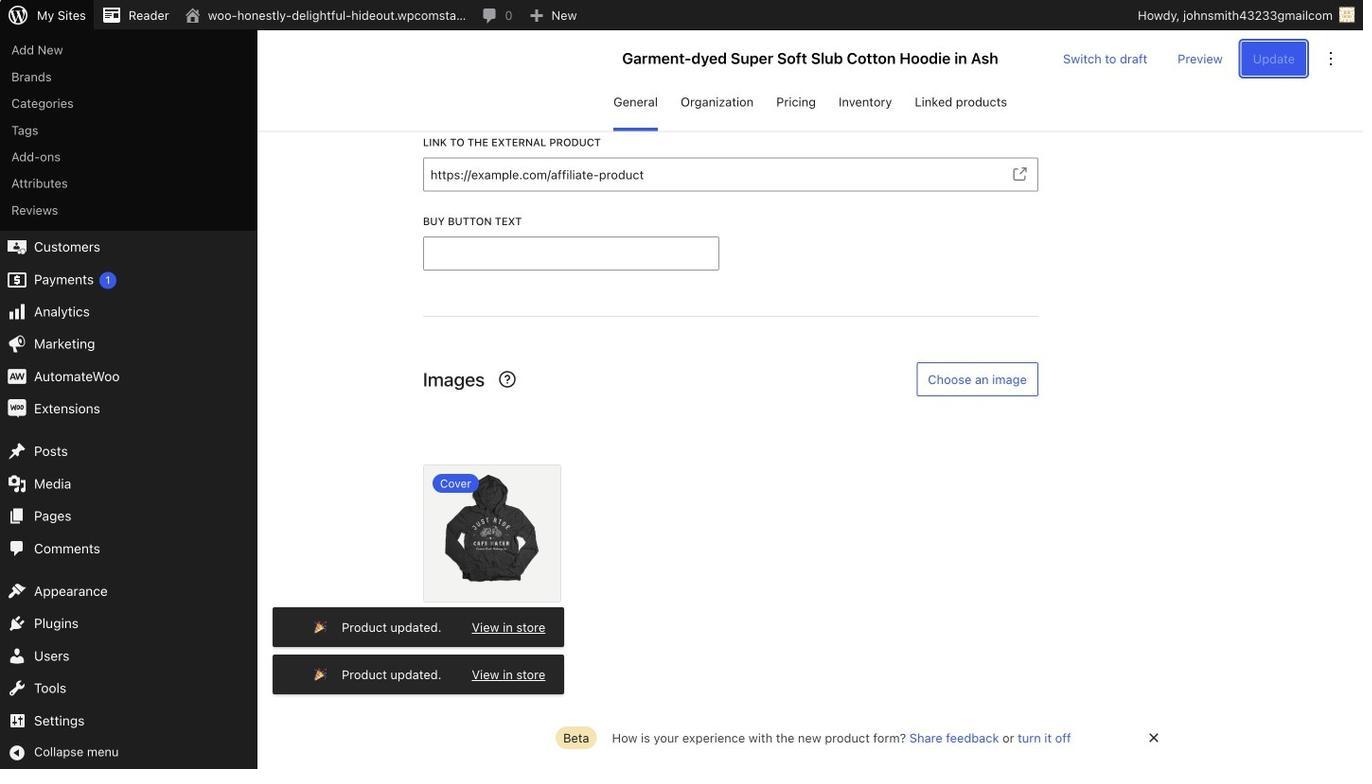 Task type: vqa. For each thing, say whether or not it's contained in the screenshot.
tab list
yes



Task type: describe. For each thing, give the bounding box(es) containing it.
1 block: product section document from the top
[[423, 0, 1038, 37]]

options image
[[1320, 47, 1342, 70]]

toolbar navigation
[[0, 0, 1363, 34]]

view helper text image
[[496, 368, 519, 391]]

Enter the external URL to the product url field
[[423, 158, 1008, 192]]

hide this message image
[[1143, 727, 1165, 750]]

3 block: product section document from the top
[[423, 363, 1038, 648]]

product editor top bar. region
[[257, 30, 1363, 131]]



Task type: locate. For each thing, give the bounding box(es) containing it.
2 block: product section document from the top
[[423, 83, 1038, 317]]

2 vertical spatial block: product section document
[[423, 363, 1038, 648]]

None text field
[[423, 237, 719, 271]]

tab list
[[257, 87, 1363, 131]]

block: product section document
[[423, 0, 1038, 37], [423, 83, 1038, 317], [423, 363, 1038, 648]]

none text field inside "block: product section" document
[[423, 237, 719, 271]]

0 vertical spatial block: product section document
[[423, 0, 1038, 37]]

1 vertical spatial block: product section document
[[423, 83, 1038, 317]]



